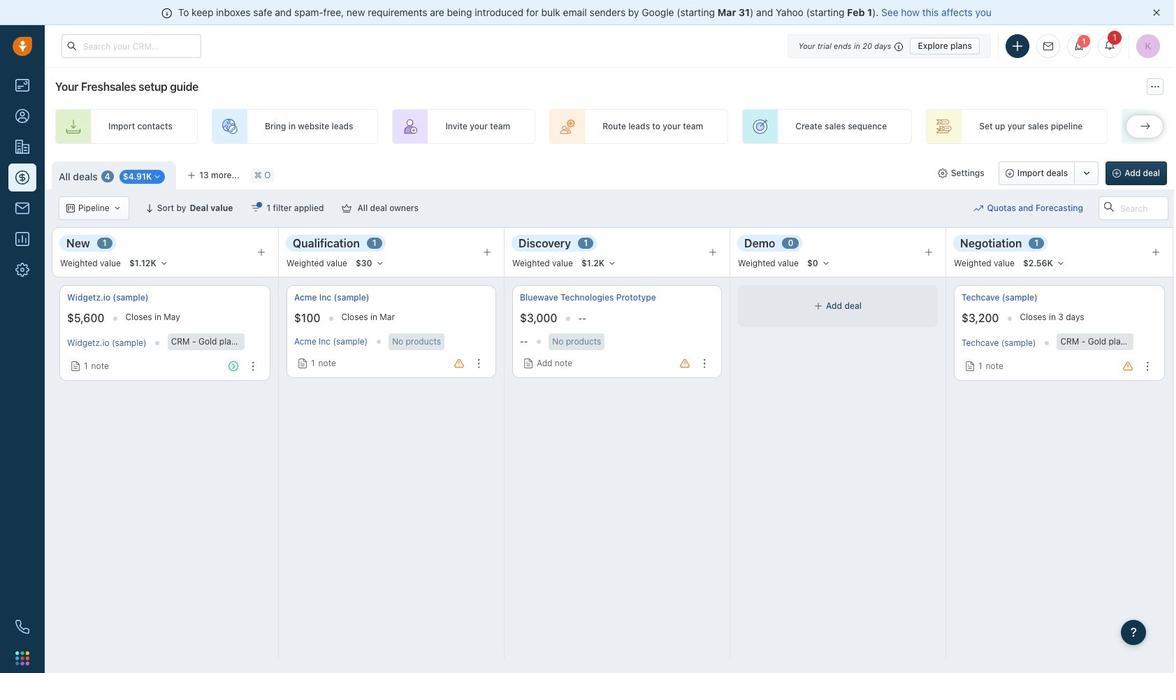Task type: locate. For each thing, give the bounding box(es) containing it.
container_wx8msf4aqz5i3rn1 image
[[938, 168, 948, 178], [974, 203, 984, 213], [815, 302, 823, 310], [298, 359, 308, 368], [71, 362, 80, 371], [965, 362, 975, 371]]

container_wx8msf4aqz5i3rn1 image
[[153, 173, 162, 181], [251, 203, 261, 213], [342, 203, 352, 213], [66, 204, 75, 213], [113, 204, 121, 213], [524, 359, 533, 368]]

Search field
[[1099, 196, 1169, 220]]

Search your CRM... text field
[[62, 34, 201, 58]]

group
[[999, 161, 1099, 185]]

phone image
[[15, 620, 29, 634]]



Task type: describe. For each thing, give the bounding box(es) containing it.
send email image
[[1044, 42, 1054, 51]]

freshworks switcher image
[[15, 651, 29, 665]]

close image
[[1153, 9, 1160, 16]]

phone element
[[8, 613, 36, 641]]



Task type: vqa. For each thing, say whether or not it's contained in the screenshot.
group
yes



